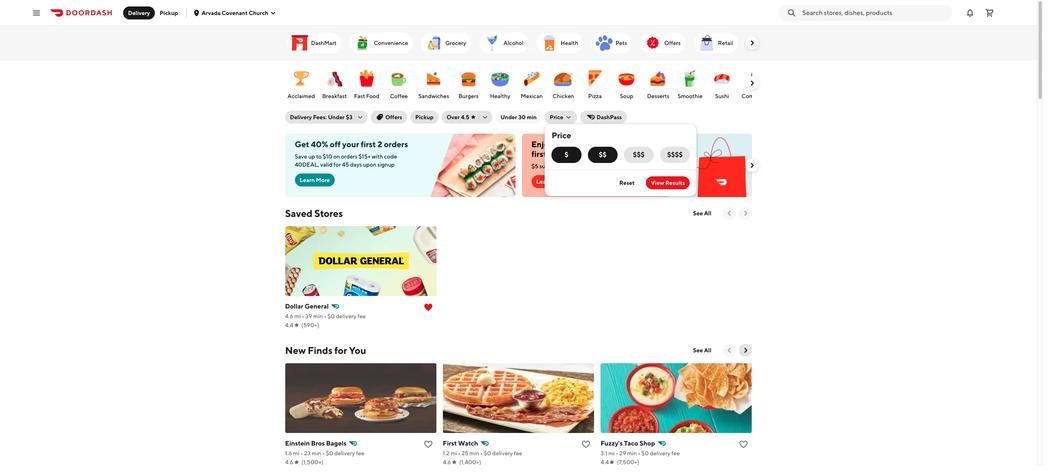 Task type: describe. For each thing, give the bounding box(es) containing it.
$
[[565, 151, 569, 159]]

1 vertical spatial price
[[552, 131, 572, 140]]

1.2 mi • 25 min • $​0 delivery fee
[[443, 450, 523, 457]]

min for fuzzy's taco shop
[[628, 450, 637, 457]]

$$$ button
[[624, 147, 654, 163]]

previous button of carousel image for new finds for you
[[726, 346, 734, 354]]

dashpass button
[[581, 111, 627, 124]]

$$$$
[[668, 151, 683, 159]]

dollar
[[285, 302, 303, 310]]

sushi
[[716, 93, 729, 99]]

fast
[[354, 93, 365, 99]]

valid
[[320, 161, 333, 168]]

general
[[305, 302, 329, 310]]

stores
[[315, 208, 343, 219]]

fast food
[[354, 93, 380, 99]]

1 vertical spatial pickup button
[[411, 111, 439, 124]]

upon
[[363, 161, 377, 168]]

• down "general"
[[324, 313, 327, 320]]

$​0 for general
[[328, 313, 335, 320]]

1 horizontal spatial offers
[[665, 40, 681, 46]]

fee inside enjoy a $0 delivery fee on your first order.
[[605, 139, 617, 149]]

retail
[[718, 40, 734, 46]]

min inside "button"
[[527, 114, 537, 120]]

1.2
[[443, 450, 450, 457]]

chicken
[[553, 93, 574, 99]]

4.6
[[285, 313, 293, 320]]

subtotal
[[540, 163, 561, 169]]

1 under from the left
[[328, 114, 345, 120]]

comfort
[[742, 93, 764, 99]]

offers link
[[640, 32, 686, 54]]

pets
[[616, 40, 627, 46]]

4.4
[[285, 322, 293, 328]]

30
[[519, 114, 526, 120]]

with
[[372, 153, 383, 160]]

up
[[309, 153, 315, 160]]

on inside enjoy a $0 delivery fee on your first order.
[[619, 139, 628, 149]]

sandwiches
[[419, 93, 449, 99]]

learn more for 40%
[[300, 177, 330, 183]]

offers button
[[371, 111, 407, 124]]

• left 25
[[458, 450, 461, 457]]

acclaimed
[[288, 93, 315, 99]]

price button
[[545, 111, 578, 124]]

healthy
[[490, 93, 511, 99]]

0 vertical spatial first
[[361, 139, 376, 149]]

$$$
[[633, 151, 645, 159]]

dashpass
[[597, 114, 622, 120]]

$​0 for watch
[[484, 450, 491, 457]]

all for saved stores
[[705, 210, 712, 217]]

save up to $10 on orders $15+ with code 40deal, valid for 45 days upon signup
[[295, 153, 397, 168]]

for inside new finds for you link
[[335, 345, 347, 356]]

smoothie
[[678, 93, 703, 99]]

mexican
[[521, 93, 543, 99]]

saved stores link
[[285, 207, 343, 220]]

required.
[[587, 163, 611, 169]]

code
[[384, 153, 397, 160]]

3.1
[[601, 450, 608, 457]]

off
[[330, 139, 341, 149]]

0 horizontal spatial pickup button
[[155, 6, 183, 19]]

• right 25
[[481, 450, 483, 457]]

grocery
[[446, 40, 467, 46]]

burgers
[[459, 93, 479, 99]]

0 vertical spatial orders
[[384, 139, 408, 149]]

under 30 min
[[501, 114, 537, 120]]

$​0 for taco
[[642, 450, 649, 457]]

mi for einstein
[[293, 450, 300, 457]]

$$ button
[[588, 147, 618, 163]]

mi for dollar
[[295, 313, 301, 320]]

a
[[555, 139, 559, 149]]

see for saved stores
[[694, 210, 703, 217]]

40%
[[311, 139, 328, 149]]

under inside "button"
[[501, 114, 517, 120]]

offers inside button
[[386, 114, 403, 120]]

25
[[462, 450, 469, 457]]

view results button
[[646, 176, 690, 189]]

over 4.5
[[447, 114, 470, 120]]

see all for saved stores
[[694, 210, 712, 217]]

einstein bros bagels
[[285, 440, 347, 447]]

fee for fuzzy's taco shop
[[672, 450, 680, 457]]

minimum
[[562, 163, 586, 169]]

over 4.5 button
[[442, 111, 493, 124]]

fuzzy's
[[601, 440, 623, 447]]

days
[[350, 161, 362, 168]]

1 vertical spatial next button of carousel image
[[742, 209, 750, 217]]

enjoy
[[532, 139, 553, 149]]

to
[[316, 153, 322, 160]]

click to add this store to your saved list image for einstein bros bagels
[[424, 440, 433, 449]]

health link
[[537, 32, 583, 54]]

acclaimed link
[[286, 64, 317, 102]]

bros
[[311, 440, 325, 447]]

Store search: begin typing to search for stores available on DoorDash text field
[[803, 8, 948, 17]]

shop
[[640, 440, 656, 447]]

more for 40%
[[316, 177, 330, 183]]

2 vertical spatial next button of carousel image
[[742, 346, 750, 354]]

23
[[304, 450, 311, 457]]

fee for first watch
[[514, 450, 523, 457]]

results
[[666, 180, 685, 186]]

29
[[620, 450, 626, 457]]

convenience image
[[353, 33, 372, 53]]

click to add this store to your saved list image for first watch
[[582, 440, 591, 449]]

pets image
[[595, 33, 614, 53]]

4.5
[[461, 114, 470, 120]]

breakfast
[[322, 93, 347, 99]]

min for einstein bros bagels
[[312, 450, 321, 457]]

dashmart
[[311, 40, 337, 46]]

0 vertical spatial next button of carousel image
[[748, 161, 756, 169]]

price inside price button
[[550, 114, 564, 120]]

desserts
[[648, 93, 670, 99]]

pickup for bottom 'pickup' button
[[415, 114, 434, 120]]

dashmart link
[[287, 32, 342, 54]]

$5
[[532, 163, 539, 169]]

comfort food
[[742, 93, 778, 99]]

$$
[[599, 151, 607, 159]]

learn for get 40% off your first 2 orders
[[300, 177, 315, 183]]

reset
[[620, 180, 635, 186]]

over
[[447, 114, 460, 120]]



Task type: locate. For each thing, give the bounding box(es) containing it.
click to add this store to your saved list image
[[424, 440, 433, 449], [582, 440, 591, 449]]

delivery
[[128, 10, 150, 16], [290, 114, 312, 120]]

on inside save up to $10 on orders $15+ with code 40deal, valid for 45 days upon signup
[[334, 153, 340, 160]]

1 vertical spatial pickup
[[415, 114, 434, 120]]

catering image
[[750, 33, 769, 53]]

$​0
[[328, 313, 335, 320], [326, 450, 334, 457], [484, 450, 491, 457], [642, 450, 649, 457]]

fee for einstein bros bagels
[[356, 450, 365, 457]]

learn down 40deal,
[[300, 177, 315, 183]]

under 30 min button
[[496, 111, 542, 124]]

on right $10 at the top left
[[334, 153, 340, 160]]

1.6
[[285, 450, 292, 457]]

delivery down shop
[[650, 450, 671, 457]]

finds
[[308, 345, 333, 356]]

0 horizontal spatial your
[[342, 139, 359, 149]]

next button of carousel image
[[748, 161, 756, 169], [742, 209, 750, 217]]

pizza
[[589, 93, 602, 99]]

3.1 mi • 29 min • $​0 delivery fee
[[601, 450, 680, 457]]

1 vertical spatial first
[[532, 149, 547, 159]]

$3
[[346, 114, 353, 120]]

you
[[349, 345, 366, 356]]

1 horizontal spatial first
[[532, 149, 547, 159]]

2 see all from the top
[[694, 347, 712, 354]]

$​0 for bros
[[326, 450, 334, 457]]

$10
[[323, 153, 332, 160]]

pickup for the left 'pickup' button
[[160, 10, 178, 16]]

order.
[[549, 149, 571, 159]]

food for fast food
[[366, 93, 380, 99]]

see for new finds for you
[[694, 347, 703, 354]]

0 vertical spatial price
[[550, 114, 564, 120]]

under left 30 on the top of the page
[[501, 114, 517, 120]]

mi for first
[[451, 450, 457, 457]]

price down price button
[[552, 131, 572, 140]]

orders
[[384, 139, 408, 149], [341, 153, 358, 160]]

new
[[285, 345, 306, 356]]

1 horizontal spatial learn
[[537, 178, 552, 185]]

save
[[295, 153, 307, 160]]

2 see from the top
[[694, 347, 703, 354]]

delivery for first watch
[[493, 450, 513, 457]]

see all link for new finds for you
[[689, 344, 717, 357]]

0 horizontal spatial orders
[[341, 153, 358, 160]]

click to add this store to your saved list image left first
[[424, 440, 433, 449]]

for left 45
[[334, 161, 341, 168]]

previous button of carousel image for saved stores
[[726, 209, 734, 217]]

coffee
[[390, 93, 408, 99]]

get
[[295, 139, 309, 149]]

1 horizontal spatial under
[[501, 114, 517, 120]]

0 horizontal spatial food
[[366, 93, 380, 99]]

under left $3
[[328, 114, 345, 120]]

1 click to add this store to your saved list image from the left
[[424, 440, 433, 449]]

delivery for dollar general
[[336, 313, 357, 320]]

• down the bros
[[323, 450, 325, 457]]

•
[[302, 313, 304, 320], [324, 313, 327, 320], [301, 450, 303, 457], [323, 450, 325, 457], [458, 450, 461, 457], [481, 450, 483, 457], [616, 450, 619, 457], [638, 450, 641, 457]]

2
[[378, 139, 383, 149]]

pickup down sandwiches
[[415, 114, 434, 120]]

1 your from the left
[[342, 139, 359, 149]]

1 vertical spatial for
[[335, 345, 347, 356]]

1 vertical spatial all
[[705, 347, 712, 354]]

see all link
[[689, 207, 717, 220], [689, 344, 717, 357]]

1 horizontal spatial your
[[630, 139, 647, 149]]

1 horizontal spatial learn more button
[[532, 175, 572, 188]]

delivery up you
[[336, 313, 357, 320]]

for
[[334, 161, 341, 168], [335, 345, 347, 356]]

view
[[651, 180, 665, 186]]

0 vertical spatial next button of carousel image
[[748, 39, 756, 47]]

1 horizontal spatial learn more
[[537, 178, 567, 185]]

1 all from the top
[[705, 210, 712, 217]]

45
[[342, 161, 349, 168]]

1 horizontal spatial more
[[553, 178, 567, 185]]

0 vertical spatial pickup button
[[155, 6, 183, 19]]

food for comfort food
[[765, 93, 778, 99]]

retail image
[[697, 33, 717, 53]]

1 horizontal spatial orders
[[384, 139, 408, 149]]

arvada
[[202, 10, 221, 16]]

$$$$ button
[[661, 147, 690, 163]]

0 vertical spatial for
[[334, 161, 341, 168]]

delivery for delivery
[[128, 10, 150, 16]]

first inside enjoy a $0 delivery fee on your first order.
[[532, 149, 547, 159]]

(590+)
[[302, 322, 319, 328]]

mi right 4.6
[[295, 313, 301, 320]]

learn more for a
[[537, 178, 567, 185]]

0 vertical spatial delivery
[[128, 10, 150, 16]]

• down taco
[[638, 450, 641, 457]]

1 horizontal spatial on
[[619, 139, 628, 149]]

next button of carousel image
[[748, 39, 756, 47], [748, 79, 756, 87], [742, 346, 750, 354]]

0 horizontal spatial learn
[[300, 177, 315, 183]]

orders inside save up to $10 on orders $15+ with code 40deal, valid for 45 days upon signup
[[341, 153, 358, 160]]

• left 23
[[301, 450, 303, 457]]

1 vertical spatial previous button of carousel image
[[726, 346, 734, 354]]

$15+
[[359, 153, 371, 160]]

learn down subtotal
[[537, 178, 552, 185]]

• left "39"
[[302, 313, 304, 320]]

more down the valid
[[316, 177, 330, 183]]

dollar general
[[285, 302, 329, 310]]

enjoy a $0 delivery fee on your first order.
[[532, 139, 647, 159]]

1 vertical spatial see all
[[694, 347, 712, 354]]

offers right offers image
[[665, 40, 681, 46]]

more
[[316, 177, 330, 183], [553, 178, 567, 185]]

0 vertical spatial see all
[[694, 210, 712, 217]]

min right "29"
[[628, 450, 637, 457]]

delivery right 25
[[493, 450, 513, 457]]

learn more button down 40deal,
[[295, 174, 335, 187]]

2 all from the top
[[705, 347, 712, 354]]

mi right 1.6
[[293, 450, 300, 457]]

learn more button for 40%
[[295, 174, 335, 187]]

signup
[[378, 161, 395, 168]]

click to add this store to your saved list image
[[739, 440, 749, 449]]

0 vertical spatial see all link
[[689, 207, 717, 220]]

get 40% off your first 2 orders
[[295, 139, 408, 149]]

for inside save up to $10 on orders $15+ with code 40deal, valid for 45 days upon signup
[[334, 161, 341, 168]]

0 horizontal spatial first
[[361, 139, 376, 149]]

church
[[249, 10, 268, 16]]

delivery inside button
[[128, 10, 150, 16]]

new finds for you
[[285, 345, 366, 356]]

1 horizontal spatial food
[[765, 93, 778, 99]]

0 horizontal spatial more
[[316, 177, 330, 183]]

learn more button
[[295, 174, 335, 187], [532, 175, 572, 188]]

$​0 down bagels
[[326, 450, 334, 457]]

learn more down 40deal,
[[300, 177, 330, 183]]

1 vertical spatial on
[[334, 153, 340, 160]]

price
[[550, 114, 564, 120], [552, 131, 572, 140]]

1 vertical spatial orders
[[341, 153, 358, 160]]

delivery for fuzzy's taco shop
[[650, 450, 671, 457]]

pickup button
[[155, 6, 183, 19], [411, 111, 439, 124]]

1 vertical spatial see
[[694, 347, 703, 354]]

fee for dollar general
[[358, 313, 366, 320]]

bagels
[[326, 440, 347, 447]]

taco
[[624, 440, 639, 447]]

more for a
[[553, 178, 567, 185]]

0 horizontal spatial learn more
[[300, 177, 330, 183]]

0 vertical spatial all
[[705, 210, 712, 217]]

1 horizontal spatial pickup
[[415, 114, 434, 120]]

0 vertical spatial on
[[619, 139, 628, 149]]

fee
[[605, 139, 617, 149], [358, 313, 366, 320], [356, 450, 365, 457], [514, 450, 523, 457], [672, 450, 680, 457]]

view results
[[651, 180, 685, 186]]

2 click to add this store to your saved list image from the left
[[582, 440, 591, 449]]

$0
[[561, 139, 572, 149]]

2 your from the left
[[630, 139, 647, 149]]

0 items, open order cart image
[[985, 8, 995, 18]]

0 vertical spatial previous button of carousel image
[[726, 209, 734, 217]]

health
[[561, 40, 579, 46]]

$ button
[[552, 147, 582, 163]]

39
[[306, 313, 312, 320]]

see all for new finds for you
[[694, 347, 712, 354]]

1 vertical spatial see all link
[[689, 344, 717, 357]]

0 horizontal spatial click to add this store to your saved list image
[[424, 440, 433, 449]]

2 see all link from the top
[[689, 344, 717, 357]]

delivery inside enjoy a $0 delivery fee on your first order.
[[573, 139, 603, 149]]

0 horizontal spatial offers
[[386, 114, 403, 120]]

1 horizontal spatial pickup button
[[411, 111, 439, 124]]

0 horizontal spatial under
[[328, 114, 345, 120]]

food right 'fast'
[[366, 93, 380, 99]]

price down chicken
[[550, 114, 564, 120]]

alcohol image
[[483, 33, 502, 53]]

delivery up $$
[[573, 139, 603, 149]]

offers image
[[644, 33, 663, 53]]

convenience
[[374, 40, 408, 46]]

covenant
[[222, 10, 248, 16]]

0 horizontal spatial delivery
[[128, 10, 150, 16]]

food right comfort
[[765, 93, 778, 99]]

on right '$$' button
[[619, 139, 628, 149]]

on
[[619, 139, 628, 149], [334, 153, 340, 160]]

mi right 1.2
[[451, 450, 457, 457]]

orders up 45
[[341, 153, 358, 160]]

min right 25
[[470, 450, 479, 457]]

fuzzy's taco shop
[[601, 440, 656, 447]]

min for first watch
[[470, 450, 479, 457]]

your right off
[[342, 139, 359, 149]]

pets link
[[592, 32, 632, 54]]

$5 subtotal minimum required.
[[532, 163, 611, 169]]

1.6 mi • 23 min • $​0 delivery fee
[[285, 450, 365, 457]]

all for new finds for you
[[705, 347, 712, 354]]

min for dollar general
[[313, 313, 323, 320]]

alcohol link
[[479, 32, 529, 54]]

alcohol
[[504, 40, 524, 46]]

2 under from the left
[[501, 114, 517, 120]]

delivery for delivery fees: under $3
[[290, 114, 312, 120]]

$​0 right 25
[[484, 450, 491, 457]]

arvada covenant church
[[202, 10, 268, 16]]

mi for fuzzy's
[[609, 450, 615, 457]]

first down enjoy
[[532, 149, 547, 159]]

see all
[[694, 210, 712, 217], [694, 347, 712, 354]]

1 vertical spatial delivery
[[290, 114, 312, 120]]

click to remove this store from your saved list image
[[424, 302, 433, 312]]

mi right 3.1
[[609, 450, 615, 457]]

0 vertical spatial offers
[[665, 40, 681, 46]]

$​0 down "general"
[[328, 313, 335, 320]]

saved
[[285, 208, 313, 219]]

1 food from the left
[[366, 93, 380, 99]]

learn
[[300, 177, 315, 183], [537, 178, 552, 185]]

your up $$$
[[630, 139, 647, 149]]

grocery image
[[425, 33, 444, 53]]

learn for enjoy a $0 delivery fee on your first order.
[[537, 178, 552, 185]]

health image
[[540, 33, 559, 53]]

2 previous button of carousel image from the top
[[726, 346, 734, 354]]

delivery button
[[123, 6, 155, 19]]

notification bell image
[[966, 8, 976, 18]]

min right 23
[[312, 450, 321, 457]]

1 horizontal spatial click to add this store to your saved list image
[[582, 440, 591, 449]]

0 horizontal spatial pickup
[[160, 10, 178, 16]]

min right 30 on the top of the page
[[527, 114, 537, 120]]

min right "39"
[[313, 313, 323, 320]]

1 vertical spatial next button of carousel image
[[748, 79, 756, 87]]

your inside enjoy a $0 delivery fee on your first order.
[[630, 139, 647, 149]]

saved stores
[[285, 208, 343, 219]]

learn more down subtotal
[[537, 178, 567, 185]]

1 vertical spatial offers
[[386, 114, 403, 120]]

previous button of carousel image
[[726, 209, 734, 217], [726, 346, 734, 354]]

open menu image
[[32, 8, 41, 18]]

learn more button down subtotal
[[532, 175, 572, 188]]

pickup right delivery button
[[160, 10, 178, 16]]

1 previous button of carousel image from the top
[[726, 209, 734, 217]]

min
[[527, 114, 537, 120], [313, 313, 323, 320], [312, 450, 321, 457], [470, 450, 479, 457], [628, 450, 637, 457]]

learn more
[[300, 177, 330, 183], [537, 178, 567, 185]]

• left "29"
[[616, 450, 619, 457]]

0 horizontal spatial learn more button
[[295, 174, 335, 187]]

40deal,
[[295, 161, 319, 168]]

1 horizontal spatial delivery
[[290, 114, 312, 120]]

see all link for saved stores
[[689, 207, 717, 220]]

delivery down bagels
[[335, 450, 355, 457]]

0 vertical spatial pickup
[[160, 10, 178, 16]]

1 see all from the top
[[694, 210, 712, 217]]

first left 2
[[361, 139, 376, 149]]

retail link
[[694, 32, 738, 54]]

first watch
[[443, 440, 478, 447]]

delivery for einstein bros bagels
[[335, 450, 355, 457]]

orders up code
[[384, 139, 408, 149]]

offers down coffee
[[386, 114, 403, 120]]

1 see from the top
[[694, 210, 703, 217]]

click to add this store to your saved list image left "fuzzy's"
[[582, 440, 591, 449]]

more down subtotal
[[553, 178, 567, 185]]

0 vertical spatial see
[[694, 210, 703, 217]]

1 see all link from the top
[[689, 207, 717, 220]]

for left you
[[335, 345, 347, 356]]

0 horizontal spatial on
[[334, 153, 340, 160]]

$​0 down shop
[[642, 450, 649, 457]]

2 food from the left
[[765, 93, 778, 99]]

dashmart image
[[290, 33, 310, 53]]

learn more button for a
[[532, 175, 572, 188]]



Task type: vqa. For each thing, say whether or not it's contained in the screenshot.
"HSA/FSA" button on the top
no



